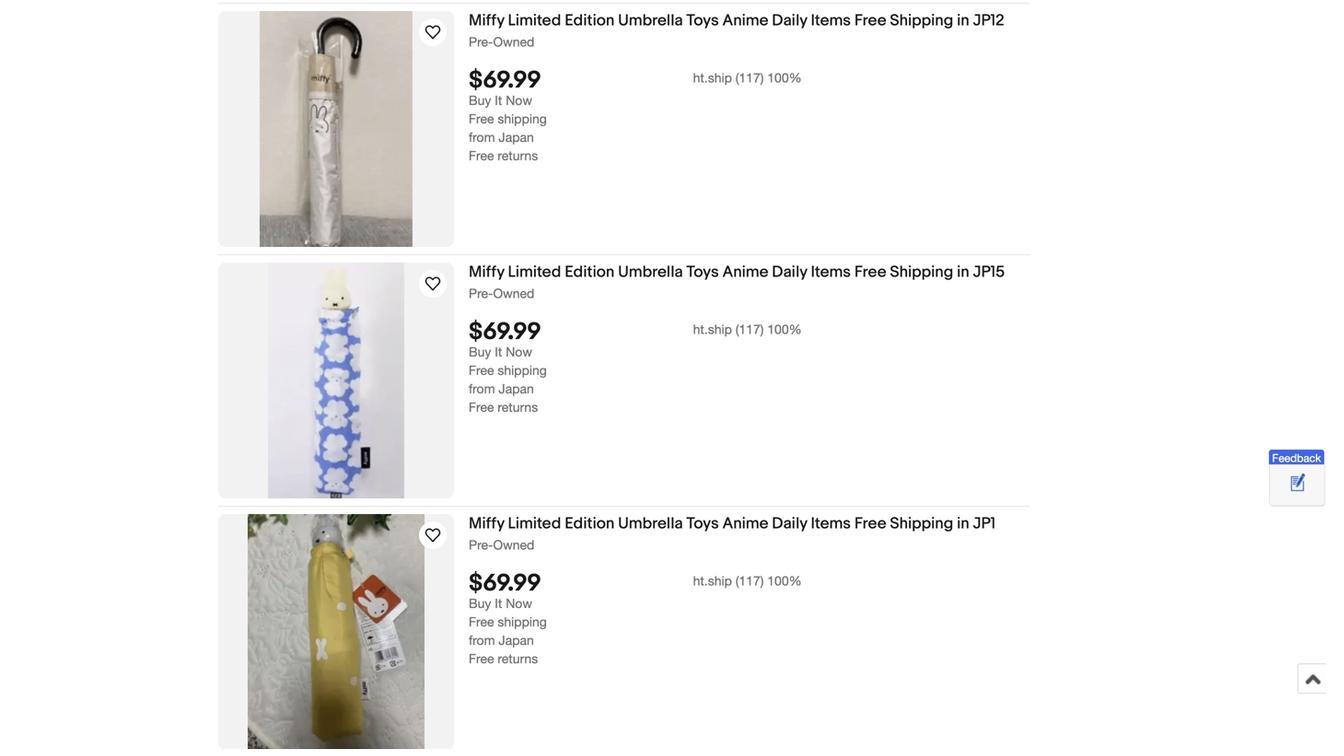 Task type: locate. For each thing, give the bounding box(es) containing it.
shipping for jp15
[[890, 263, 954, 282]]

1 limited from the top
[[508, 11, 561, 30]]

miffy right watch miffy limited edition umbrella toys anime daily items free shipping in jp15 image
[[469, 263, 505, 282]]

shipping inside 'miffy limited edition umbrella toys anime daily items free shipping in jp1 pre-owned'
[[890, 514, 954, 533]]

pre-
[[469, 34, 493, 49], [469, 286, 493, 301], [469, 537, 493, 552]]

shipping
[[890, 11, 954, 30], [890, 263, 954, 282], [890, 514, 954, 533]]

3 items from the top
[[811, 514, 851, 533]]

0 vertical spatial $69.99
[[469, 67, 542, 95]]

0 vertical spatial japan
[[499, 130, 534, 145]]

shipping for miffy limited edition umbrella toys anime daily items free shipping in jp1
[[498, 614, 547, 629]]

toys for miffy limited edition umbrella toys anime daily items free shipping in jp1
[[687, 514, 719, 533]]

shipping inside miffy limited edition umbrella toys anime daily items free shipping in jp15 pre-owned
[[890, 263, 954, 282]]

now for miffy limited edition umbrella toys anime daily items free shipping in jp15
[[506, 344, 532, 359]]

1 vertical spatial buy
[[469, 344, 491, 359]]

0 vertical spatial shipping
[[890, 11, 954, 30]]

(117) for jp12
[[736, 70, 764, 85]]

daily inside miffy limited edition umbrella toys anime daily items free shipping in jp15 pre-owned
[[772, 263, 808, 282]]

2 from from the top
[[469, 381, 495, 396]]

it
[[495, 93, 502, 108], [495, 344, 502, 359], [495, 596, 502, 611]]

2 vertical spatial anime
[[723, 514, 769, 533]]

owned for miffy limited edition umbrella toys anime daily items free shipping in jp1
[[493, 537, 535, 552]]

1 umbrella from the top
[[618, 11, 683, 30]]

2 shipping from the top
[[498, 363, 547, 378]]

1 vertical spatial now
[[506, 344, 532, 359]]

1 toys from the top
[[687, 11, 719, 30]]

pre- right "watch miffy limited edition umbrella toys anime daily items free shipping in jp12" icon in the left of the page
[[469, 34, 493, 49]]

2 edition from the top
[[565, 263, 615, 282]]

umbrella for miffy limited edition umbrella toys anime daily items free shipping in jp15
[[618, 263, 683, 282]]

shipping left the jp1
[[890, 514, 954, 533]]

2 vertical spatial shipping
[[498, 614, 547, 629]]

1 now from the top
[[506, 93, 532, 108]]

owned
[[493, 34, 535, 49], [493, 286, 535, 301], [493, 537, 535, 552]]

1 vertical spatial daily
[[772, 263, 808, 282]]

2 vertical spatial ht.ship (117) 100% buy it now free shipping from japan free returns
[[469, 573, 802, 666]]

owned right "watch miffy limited edition umbrella toys anime daily items free shipping in jp12" icon in the left of the page
[[493, 34, 535, 49]]

anime for jp15
[[723, 263, 769, 282]]

1 anime from the top
[[723, 11, 769, 30]]

daily for jp15
[[772, 263, 808, 282]]

items inside 'miffy limited edition umbrella toys anime daily items free shipping in jp1 pre-owned'
[[811, 514, 851, 533]]

from
[[469, 130, 495, 145], [469, 381, 495, 396], [469, 633, 495, 648]]

pre- right watch miffy limited edition umbrella toys anime daily items free shipping in jp15 image
[[469, 286, 493, 301]]

pre- for miffy limited edition umbrella toys anime daily items free shipping in jp15
[[469, 286, 493, 301]]

(117) down miffy limited edition umbrella toys anime daily items free shipping in jp15 pre-owned on the top of the page
[[736, 322, 764, 337]]

1 vertical spatial items
[[811, 263, 851, 282]]

2 (117) from the top
[[736, 322, 764, 337]]

0 vertical spatial buy
[[469, 93, 491, 108]]

owned inside miffy limited edition umbrella toys anime daily items free shipping in jp15 pre-owned
[[493, 286, 535, 301]]

(117)
[[736, 70, 764, 85], [736, 322, 764, 337], [736, 573, 764, 588]]

0 vertical spatial in
[[957, 11, 970, 30]]

edition for miffy limited edition umbrella toys anime daily items free shipping in jp1
[[565, 514, 615, 533]]

1 vertical spatial limited
[[508, 263, 561, 282]]

1 in from the top
[[957, 11, 970, 30]]

edition inside 'miffy limited edition umbrella toys anime daily items free shipping in jp1 pre-owned'
[[565, 514, 615, 533]]

1 japan from the top
[[499, 130, 534, 145]]

0 vertical spatial daily
[[772, 11, 808, 30]]

1 vertical spatial anime
[[723, 263, 769, 282]]

0 vertical spatial it
[[495, 93, 502, 108]]

toys inside miffy limited edition umbrella toys anime daily items free shipping in jp15 pre-owned
[[687, 263, 719, 282]]

3 owned from the top
[[493, 537, 535, 552]]

0 vertical spatial umbrella
[[618, 11, 683, 30]]

3 shipping from the top
[[498, 614, 547, 629]]

3 returns from the top
[[498, 651, 538, 666]]

0 vertical spatial anime
[[723, 11, 769, 30]]

owned inside 'miffy limited edition umbrella toys anime daily items free shipping in jp1 pre-owned'
[[493, 537, 535, 552]]

ht.ship down miffy limited edition umbrella toys anime daily items free shipping in jp12 pre-owned
[[693, 70, 732, 85]]

2 items from the top
[[811, 263, 851, 282]]

limited for miffy limited edition umbrella toys anime daily items free shipping in jp1
[[508, 514, 561, 533]]

free
[[855, 11, 887, 30], [469, 111, 494, 126], [469, 148, 494, 163], [855, 263, 887, 282], [469, 363, 494, 378], [469, 400, 494, 415], [855, 514, 887, 533], [469, 614, 494, 629], [469, 651, 494, 666]]

miffy inside miffy limited edition umbrella toys anime daily items free shipping in jp15 pre-owned
[[469, 263, 505, 282]]

1 vertical spatial it
[[495, 344, 502, 359]]

$69.99
[[469, 67, 542, 95], [469, 318, 542, 347], [469, 570, 542, 598]]

2 vertical spatial shipping
[[890, 514, 954, 533]]

2 daily from the top
[[772, 263, 808, 282]]

2 vertical spatial (117)
[[736, 573, 764, 588]]

anime for jp12
[[723, 11, 769, 30]]

100% down miffy limited edition umbrella toys anime daily items free shipping in jp15 link
[[768, 322, 802, 337]]

3 ht.ship from the top
[[693, 573, 732, 588]]

free inside 'miffy limited edition umbrella toys anime daily items free shipping in jp1 pre-owned'
[[855, 514, 887, 533]]

now
[[506, 93, 532, 108], [506, 344, 532, 359], [506, 596, 532, 611]]

items for jp15
[[811, 263, 851, 282]]

1 vertical spatial ht.ship (117) 100% buy it now free shipping from japan free returns
[[469, 322, 802, 415]]

2 umbrella from the top
[[618, 263, 683, 282]]

anime
[[723, 11, 769, 30], [723, 263, 769, 282], [723, 514, 769, 533]]

1 vertical spatial (117)
[[736, 322, 764, 337]]

2 vertical spatial returns
[[498, 651, 538, 666]]

0 vertical spatial from
[[469, 130, 495, 145]]

2 ht.ship (117) 100% buy it now free shipping from japan free returns from the top
[[469, 322, 802, 415]]

2 vertical spatial umbrella
[[618, 514, 683, 533]]

2 vertical spatial miffy
[[469, 514, 505, 533]]

buy for miffy limited edition umbrella toys anime daily items free shipping in jp1
[[469, 596, 491, 611]]

2 buy from the top
[[469, 344, 491, 359]]

0 vertical spatial 100%
[[768, 70, 802, 85]]

1 ht.ship (117) 100% buy it now free shipping from japan free returns from the top
[[469, 70, 802, 163]]

from for miffy limited edition umbrella toys anime daily items free shipping in jp15
[[469, 381, 495, 396]]

2 now from the top
[[506, 344, 532, 359]]

1 vertical spatial in
[[957, 263, 970, 282]]

1 edition from the top
[[565, 11, 615, 30]]

owned inside miffy limited edition umbrella toys anime daily items free shipping in jp12 pre-owned
[[493, 34, 535, 49]]

anime inside miffy limited edition umbrella toys anime daily items free shipping in jp15 pre-owned
[[723, 263, 769, 282]]

owned right watch miffy limited edition umbrella toys anime daily items free shipping in jp15 image
[[493, 286, 535, 301]]

0 vertical spatial ht.ship
[[693, 70, 732, 85]]

miffy right "watch miffy limited edition umbrella toys anime daily items free shipping in jp1" icon
[[469, 514, 505, 533]]

2 miffy from the top
[[469, 263, 505, 282]]

umbrella inside 'miffy limited edition umbrella toys anime daily items free shipping in jp1 pre-owned'
[[618, 514, 683, 533]]

1 miffy from the top
[[469, 11, 505, 30]]

toys for miffy limited edition umbrella toys anime daily items free shipping in jp15
[[687, 263, 719, 282]]

2 toys from the top
[[687, 263, 719, 282]]

miffy
[[469, 11, 505, 30], [469, 263, 505, 282], [469, 514, 505, 533]]

0 vertical spatial (117)
[[736, 70, 764, 85]]

2 limited from the top
[[508, 263, 561, 282]]

returns
[[498, 148, 538, 163], [498, 400, 538, 415], [498, 651, 538, 666]]

ht.ship down miffy limited edition umbrella toys anime daily items free shipping in jp15 pre-owned on the top of the page
[[693, 322, 732, 337]]

in inside miffy limited edition umbrella toys anime daily items free shipping in jp15 pre-owned
[[957, 263, 970, 282]]

pre- inside miffy limited edition umbrella toys anime daily items free shipping in jp15 pre-owned
[[469, 286, 493, 301]]

100% down miffy limited edition umbrella toys anime daily items free shipping in jp12 link
[[768, 70, 802, 85]]

3 toys from the top
[[687, 514, 719, 533]]

3 limited from the top
[[508, 514, 561, 533]]

daily inside 'miffy limited edition umbrella toys anime daily items free shipping in jp1 pre-owned'
[[772, 514, 808, 533]]

1 vertical spatial japan
[[499, 381, 534, 396]]

2 vertical spatial it
[[495, 596, 502, 611]]

2 vertical spatial edition
[[565, 514, 615, 533]]

3 in from the top
[[957, 514, 970, 533]]

2 japan from the top
[[499, 381, 534, 396]]

1 vertical spatial from
[[469, 381, 495, 396]]

1 vertical spatial miffy
[[469, 263, 505, 282]]

items
[[811, 11, 851, 30], [811, 263, 851, 282], [811, 514, 851, 533]]

shipping for jp12
[[890, 11, 954, 30]]

2 vertical spatial now
[[506, 596, 532, 611]]

limited inside 'miffy limited edition umbrella toys anime daily items free shipping in jp1 pre-owned'
[[508, 514, 561, 533]]

anime inside 'miffy limited edition umbrella toys anime daily items free shipping in jp1 pre-owned'
[[723, 514, 769, 533]]

2 vertical spatial owned
[[493, 537, 535, 552]]

daily
[[772, 11, 808, 30], [772, 263, 808, 282], [772, 514, 808, 533]]

in left the "jp12"
[[957, 11, 970, 30]]

0 vertical spatial items
[[811, 11, 851, 30]]

ht.ship (117) 100% buy it now free shipping from japan free returns for miffy limited edition umbrella toys anime daily items free shipping in jp1
[[469, 573, 802, 666]]

edition inside miffy limited edition umbrella toys anime daily items free shipping in jp15 pre-owned
[[565, 263, 615, 282]]

shipping inside miffy limited edition umbrella toys anime daily items free shipping in jp12 pre-owned
[[890, 11, 954, 30]]

miffy limited edition umbrella toys anime daily items free shipping in jp15 link
[[469, 263, 1030, 285]]

3 100% from the top
[[768, 573, 802, 588]]

jp12
[[973, 11, 1005, 30]]

1 100% from the top
[[768, 70, 802, 85]]

in for jp12
[[957, 11, 970, 30]]

ht.ship down 'miffy limited edition umbrella toys anime daily items free shipping in jp1 pre-owned'
[[693, 573, 732, 588]]

miffy inside miffy limited edition umbrella toys anime daily items free shipping in jp12 pre-owned
[[469, 11, 505, 30]]

2 vertical spatial daily
[[772, 514, 808, 533]]

1 owned from the top
[[493, 34, 535, 49]]

1 ht.ship from the top
[[693, 70, 732, 85]]

1 (117) from the top
[[736, 70, 764, 85]]

shipping left "jp15"
[[890, 263, 954, 282]]

1 items from the top
[[811, 11, 851, 30]]

in inside miffy limited edition umbrella toys anime daily items free shipping in jp12 pre-owned
[[957, 11, 970, 30]]

1 buy from the top
[[469, 93, 491, 108]]

1 vertical spatial shipping
[[890, 263, 954, 282]]

0 vertical spatial limited
[[508, 11, 561, 30]]

miffy inside 'miffy limited edition umbrella toys anime daily items free shipping in jp1 pre-owned'
[[469, 514, 505, 533]]

shipping for miffy limited edition umbrella toys anime daily items free shipping in jp15
[[498, 363, 547, 378]]

2 owned from the top
[[493, 286, 535, 301]]

2 vertical spatial limited
[[508, 514, 561, 533]]

daily inside miffy limited edition umbrella toys anime daily items free shipping in jp12 pre-owned
[[772, 11, 808, 30]]

0 vertical spatial returns
[[498, 148, 538, 163]]

0 vertical spatial owned
[[493, 34, 535, 49]]

3 anime from the top
[[723, 514, 769, 533]]

2 ht.ship from the top
[[693, 322, 732, 337]]

miffy limited edition umbrella toys anime daily items free shipping in jp12 image
[[260, 11, 413, 247]]

1 it from the top
[[495, 93, 502, 108]]

100%
[[768, 70, 802, 85], [768, 322, 802, 337], [768, 573, 802, 588]]

0 vertical spatial edition
[[565, 11, 615, 30]]

3 from from the top
[[469, 633, 495, 648]]

$69.99 for miffy limited edition umbrella toys anime daily items free shipping in jp1
[[469, 570, 542, 598]]

ht.ship (117) 100% buy it now free shipping from japan free returns
[[469, 70, 802, 163], [469, 322, 802, 415], [469, 573, 802, 666]]

watch miffy limited edition umbrella toys anime daily items free shipping in jp15 image
[[422, 273, 444, 295]]

toys
[[687, 11, 719, 30], [687, 263, 719, 282], [687, 514, 719, 533]]

3 buy from the top
[[469, 596, 491, 611]]

miffy limited edition umbrella toys anime daily items free shipping in jp12 link
[[469, 11, 1030, 34]]

3 edition from the top
[[565, 514, 615, 533]]

limited inside miffy limited edition umbrella toys anime daily items free shipping in jp15 pre-owned
[[508, 263, 561, 282]]

(117) down 'miffy limited edition umbrella toys anime daily items free shipping in jp1 pre-owned'
[[736, 573, 764, 588]]

1 vertical spatial 100%
[[768, 322, 802, 337]]

buy
[[469, 93, 491, 108], [469, 344, 491, 359], [469, 596, 491, 611]]

shipping for miffy limited edition umbrella toys anime daily items free shipping in jp12
[[498, 111, 547, 126]]

3 now from the top
[[506, 596, 532, 611]]

1 vertical spatial toys
[[687, 263, 719, 282]]

miffy limited edition umbrella toys anime daily items free shipping in jp1 image
[[248, 514, 425, 749]]

owned right "watch miffy limited edition umbrella toys anime daily items free shipping in jp1" icon
[[493, 537, 535, 552]]

100% for jp15
[[768, 322, 802, 337]]

1 vertical spatial returns
[[498, 400, 538, 415]]

umbrella inside miffy limited edition umbrella toys anime daily items free shipping in jp15 pre-owned
[[618, 263, 683, 282]]

3 japan from the top
[[499, 633, 534, 648]]

pre- right "watch miffy limited edition umbrella toys anime daily items free shipping in jp1" icon
[[469, 537, 493, 552]]

3 (117) from the top
[[736, 573, 764, 588]]

0 vertical spatial toys
[[687, 11, 719, 30]]

3 umbrella from the top
[[618, 514, 683, 533]]

2 vertical spatial buy
[[469, 596, 491, 611]]

pre- inside miffy limited edition umbrella toys anime daily items free shipping in jp12 pre-owned
[[469, 34, 493, 49]]

2 $69.99 from the top
[[469, 318, 542, 347]]

anime inside miffy limited edition umbrella toys anime daily items free shipping in jp12 pre-owned
[[723, 11, 769, 30]]

1 shipping from the top
[[890, 11, 954, 30]]

pre- inside 'miffy limited edition umbrella toys anime daily items free shipping in jp1 pre-owned'
[[469, 537, 493, 552]]

2 vertical spatial from
[[469, 633, 495, 648]]

2 shipping from the top
[[890, 263, 954, 282]]

items inside miffy limited edition umbrella toys anime daily items free shipping in jp12 pre-owned
[[811, 11, 851, 30]]

in left "jp15"
[[957, 263, 970, 282]]

1 from from the top
[[469, 130, 495, 145]]

3 miffy from the top
[[469, 514, 505, 533]]

1 returns from the top
[[498, 148, 538, 163]]

0 vertical spatial pre-
[[469, 34, 493, 49]]

3 ht.ship (117) 100% buy it now free shipping from japan free returns from the top
[[469, 573, 802, 666]]

2 vertical spatial pre-
[[469, 537, 493, 552]]

edition inside miffy limited edition umbrella toys anime daily items free shipping in jp12 pre-owned
[[565, 11, 615, 30]]

returns for miffy limited edition umbrella toys anime daily items free shipping in jp12
[[498, 148, 538, 163]]

limited
[[508, 11, 561, 30], [508, 263, 561, 282], [508, 514, 561, 533]]

(117) down miffy limited edition umbrella toys anime daily items free shipping in jp12 pre-owned
[[736, 70, 764, 85]]

shipping
[[498, 111, 547, 126], [498, 363, 547, 378], [498, 614, 547, 629]]

ht.ship for miffy limited edition umbrella toys anime daily items free shipping in jp15
[[693, 322, 732, 337]]

edition
[[565, 11, 615, 30], [565, 263, 615, 282], [565, 514, 615, 533]]

3 pre- from the top
[[469, 537, 493, 552]]

miffy for miffy limited edition umbrella toys anime daily items free shipping in jp1
[[469, 514, 505, 533]]

3 $69.99 from the top
[[469, 570, 542, 598]]

2 it from the top
[[495, 344, 502, 359]]

2 in from the top
[[957, 263, 970, 282]]

2 vertical spatial toys
[[687, 514, 719, 533]]

1 vertical spatial ht.ship
[[693, 322, 732, 337]]

umbrella
[[618, 11, 683, 30], [618, 263, 683, 282], [618, 514, 683, 533]]

1 $69.99 from the top
[[469, 67, 542, 95]]

japan for miffy limited edition umbrella toys anime daily items free shipping in jp1
[[499, 633, 534, 648]]

2 anime from the top
[[723, 263, 769, 282]]

2 pre- from the top
[[469, 286, 493, 301]]

items for jp12
[[811, 11, 851, 30]]

0 vertical spatial miffy
[[469, 11, 505, 30]]

ht.ship
[[693, 70, 732, 85], [693, 322, 732, 337], [693, 573, 732, 588]]

1 vertical spatial umbrella
[[618, 263, 683, 282]]

items inside miffy limited edition umbrella toys anime daily items free shipping in jp15 pre-owned
[[811, 263, 851, 282]]

toys inside 'miffy limited edition umbrella toys anime daily items free shipping in jp1 pre-owned'
[[687, 514, 719, 533]]

in left the jp1
[[957, 514, 970, 533]]

2 100% from the top
[[768, 322, 802, 337]]

limited inside miffy limited edition umbrella toys anime daily items free shipping in jp12 pre-owned
[[508, 11, 561, 30]]

2 vertical spatial items
[[811, 514, 851, 533]]

umbrella for miffy limited edition umbrella toys anime daily items free shipping in jp1
[[618, 514, 683, 533]]

3 daily from the top
[[772, 514, 808, 533]]

0 vertical spatial ht.ship (117) 100% buy it now free shipping from japan free returns
[[469, 70, 802, 163]]

1 vertical spatial owned
[[493, 286, 535, 301]]

2 vertical spatial 100%
[[768, 573, 802, 588]]

0 vertical spatial now
[[506, 93, 532, 108]]

in
[[957, 11, 970, 30], [957, 263, 970, 282], [957, 514, 970, 533]]

umbrella inside miffy limited edition umbrella toys anime daily items free shipping in jp12 pre-owned
[[618, 11, 683, 30]]

toys inside miffy limited edition umbrella toys anime daily items free shipping in jp12 pre-owned
[[687, 11, 719, 30]]

1 daily from the top
[[772, 11, 808, 30]]

in inside 'miffy limited edition umbrella toys anime daily items free shipping in jp1 pre-owned'
[[957, 514, 970, 533]]

2 returns from the top
[[498, 400, 538, 415]]

3 it from the top
[[495, 596, 502, 611]]

japan
[[499, 130, 534, 145], [499, 381, 534, 396], [499, 633, 534, 648]]

1 shipping from the top
[[498, 111, 547, 126]]

(117) for jp1
[[736, 573, 764, 588]]

100% down "miffy limited edition umbrella toys anime daily items free shipping in jp1" link at bottom
[[768, 573, 802, 588]]

2 vertical spatial japan
[[499, 633, 534, 648]]

shipping left the "jp12"
[[890, 11, 954, 30]]

1 vertical spatial edition
[[565, 263, 615, 282]]

1 vertical spatial pre-
[[469, 286, 493, 301]]

miffy right "watch miffy limited edition umbrella toys anime daily items free shipping in jp12" icon in the left of the page
[[469, 11, 505, 30]]

1 pre- from the top
[[469, 34, 493, 49]]

2 vertical spatial ht.ship
[[693, 573, 732, 588]]

now for miffy limited edition umbrella toys anime daily items free shipping in jp12
[[506, 93, 532, 108]]

1 vertical spatial $69.99
[[469, 318, 542, 347]]

2 vertical spatial in
[[957, 514, 970, 533]]

3 shipping from the top
[[890, 514, 954, 533]]

1 vertical spatial shipping
[[498, 363, 547, 378]]

0 vertical spatial shipping
[[498, 111, 547, 126]]

2 vertical spatial $69.99
[[469, 570, 542, 598]]



Task type: describe. For each thing, give the bounding box(es) containing it.
it for miffy limited edition umbrella toys anime daily items free shipping in jp1
[[495, 596, 502, 611]]

miffy limited edition umbrella toys anime daily items free shipping in jp12 pre-owned
[[469, 11, 1005, 49]]

jp1
[[973, 514, 996, 533]]

daily for jp12
[[772, 11, 808, 30]]

limited for miffy limited edition umbrella toys anime daily items free shipping in jp15
[[508, 263, 561, 282]]

free inside miffy limited edition umbrella toys anime daily items free shipping in jp15 pre-owned
[[855, 263, 887, 282]]

watch miffy limited edition umbrella toys anime daily items free shipping in jp12 image
[[422, 21, 444, 43]]

pre- for miffy limited edition umbrella toys anime daily items free shipping in jp12
[[469, 34, 493, 49]]

owned for miffy limited edition umbrella toys anime daily items free shipping in jp12
[[493, 34, 535, 49]]

owned for miffy limited edition umbrella toys anime daily items free shipping in jp15
[[493, 286, 535, 301]]

ht.ship for miffy limited edition umbrella toys anime daily items free shipping in jp12
[[693, 70, 732, 85]]

miffy limited edition umbrella toys anime daily items free shipping in jp15 pre-owned
[[469, 263, 1005, 301]]

buy for miffy limited edition umbrella toys anime daily items free shipping in jp12
[[469, 93, 491, 108]]

ht.ship for miffy limited edition umbrella toys anime daily items free shipping in jp1
[[693, 573, 732, 588]]

feedback
[[1273, 451, 1322, 464]]

items for jp1
[[811, 514, 851, 533]]

ht.ship (117) 100% buy it now free shipping from japan free returns for miffy limited edition umbrella toys anime daily items free shipping in jp12
[[469, 70, 802, 163]]

returns for miffy limited edition umbrella toys anime daily items free shipping in jp15
[[498, 400, 538, 415]]

buy for miffy limited edition umbrella toys anime daily items free shipping in jp15
[[469, 344, 491, 359]]

miffy for miffy limited edition umbrella toys anime daily items free shipping in jp15
[[469, 263, 505, 282]]

anime for jp1
[[723, 514, 769, 533]]

edition for miffy limited edition umbrella toys anime daily items free shipping in jp12
[[565, 11, 615, 30]]

edition for miffy limited edition umbrella toys anime daily items free shipping in jp15
[[565, 263, 615, 282]]

(117) for jp15
[[736, 322, 764, 337]]

daily for jp1
[[772, 514, 808, 533]]

watch miffy limited edition umbrella toys anime daily items free shipping in jp1 image
[[422, 524, 444, 546]]

limited for miffy limited edition umbrella toys anime daily items free shipping in jp12
[[508, 11, 561, 30]]

miffy limited edition umbrella toys anime daily items free shipping in jp15 heading
[[469, 263, 1005, 282]]

jp15
[[973, 263, 1005, 282]]

$69.99 for miffy limited edition umbrella toys anime daily items free shipping in jp12
[[469, 67, 542, 95]]

miffy limited edition umbrella toys anime daily items free shipping in jp1 link
[[469, 514, 1030, 537]]

miffy limited edition umbrella toys anime daily items free shipping in jp12 heading
[[469, 11, 1005, 30]]

free inside miffy limited edition umbrella toys anime daily items free shipping in jp12 pre-owned
[[855, 11, 887, 30]]

toys for miffy limited edition umbrella toys anime daily items free shipping in jp12
[[687, 11, 719, 30]]

$69.99 for miffy limited edition umbrella toys anime daily items free shipping in jp15
[[469, 318, 542, 347]]

it for miffy limited edition umbrella toys anime daily items free shipping in jp12
[[495, 93, 502, 108]]

miffy limited edition umbrella toys anime daily items free shipping in jp15 image
[[268, 263, 404, 498]]

miffy limited edition umbrella toys anime daily items free shipping in jp1 pre-owned
[[469, 514, 996, 552]]

miffy limited edition umbrella toys anime daily items free shipping in jp1 heading
[[469, 514, 996, 533]]

it for miffy limited edition umbrella toys anime daily items free shipping in jp15
[[495, 344, 502, 359]]

in for jp15
[[957, 263, 970, 282]]

pre- for miffy limited edition umbrella toys anime daily items free shipping in jp1
[[469, 537, 493, 552]]

now for miffy limited edition umbrella toys anime daily items free shipping in jp1
[[506, 596, 532, 611]]

from for miffy limited edition umbrella toys anime daily items free shipping in jp12
[[469, 130, 495, 145]]

in for jp1
[[957, 514, 970, 533]]

japan for miffy limited edition umbrella toys anime daily items free shipping in jp15
[[499, 381, 534, 396]]

miffy for miffy limited edition umbrella toys anime daily items free shipping in jp12
[[469, 11, 505, 30]]

japan for miffy limited edition umbrella toys anime daily items free shipping in jp12
[[499, 130, 534, 145]]

from for miffy limited edition umbrella toys anime daily items free shipping in jp1
[[469, 633, 495, 648]]

ht.ship (117) 100% buy it now free shipping from japan free returns for miffy limited edition umbrella toys anime daily items free shipping in jp15
[[469, 322, 802, 415]]

100% for jp1
[[768, 573, 802, 588]]

returns for miffy limited edition umbrella toys anime daily items free shipping in jp1
[[498, 651, 538, 666]]

shipping for jp1
[[890, 514, 954, 533]]

umbrella for miffy limited edition umbrella toys anime daily items free shipping in jp12
[[618, 11, 683, 30]]

100% for jp12
[[768, 70, 802, 85]]



Task type: vqa. For each thing, say whether or not it's contained in the screenshot.
99.4%
no



